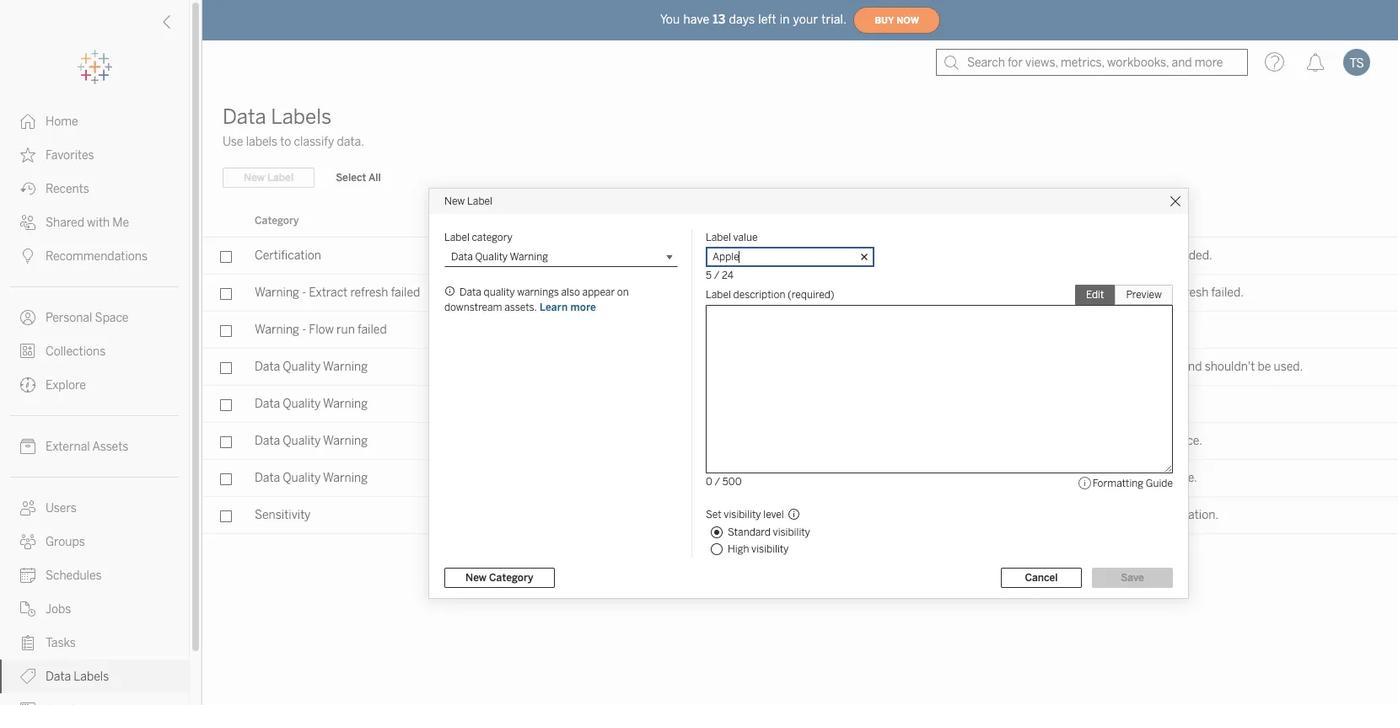 Task type: vqa. For each thing, say whether or not it's contained in the screenshot.
1st asset from the bottom of the grid containing Certification
yes



Task type: describe. For each thing, give the bounding box(es) containing it.
row containing warning - extract refresh failed
[[202, 275, 1398, 312]]

data.
[[337, 135, 364, 149]]

select
[[336, 172, 366, 184]]

flow run failed
[[548, 322, 619, 334]]

your
[[793, 12, 818, 27]]

label category
[[444, 232, 513, 244]]

Label value text field
[[706, 247, 875, 267]]

new for select all
[[244, 172, 265, 184]]

space
[[95, 311, 129, 326]]

asset for this asset has a general quality issue.
[[1022, 471, 1051, 486]]

1 horizontal spatial and
[[1182, 360, 1202, 374]]

groups link
[[0, 525, 189, 559]]

asset for this asset is no longer maintained and shouldn't be used.
[[1022, 360, 1051, 374]]

main navigation. press the up and down arrow keys to access links. element
[[0, 105, 189, 706]]

data labels use labels to classify data.
[[223, 105, 364, 149]]

buy now
[[875, 15, 919, 26]]

buy
[[875, 15, 894, 26]]

a
[[1076, 471, 1082, 486]]

external
[[46, 440, 90, 455]]

trusted
[[1065, 249, 1105, 263]]

more
[[571, 302, 596, 314]]

data quality warning button
[[444, 247, 678, 267]]

new for cancel
[[466, 573, 487, 584]]

guide
[[1146, 478, 1173, 490]]

preview
[[1126, 289, 1162, 301]]

standard inside standard visibility high visibility
[[728, 527, 771, 539]]

data quality warning row
[[202, 386, 1398, 423]]

0 vertical spatial -
[[824, 249, 829, 263]]

new label button
[[223, 168, 315, 188]]

editor mode option group
[[1075, 285, 1173, 305]]

home
[[46, 115, 78, 129]]

explore
[[46, 379, 86, 393]]

assets
[[92, 440, 128, 455]]

5
[[706, 270, 712, 282]]

save button
[[1092, 568, 1173, 589]]

extract refresh failed
[[548, 285, 649, 297]]

quality for third row from the bottom
[[283, 434, 321, 449]]

this for this asset contains sensitive information.
[[997, 509, 1020, 523]]

data labels link
[[0, 660, 189, 694]]

category
[[472, 232, 513, 244]]

4 row from the top
[[202, 349, 1398, 386]]

this asset contains sensitive information.
[[997, 509, 1219, 523]]

quality inside popup button
[[475, 251, 508, 263]]

me
[[112, 216, 129, 230]]

1 horizontal spatial extract
[[548, 285, 583, 297]]

new label inside dialog
[[444, 196, 492, 207]]

- for warning - extract refresh failed
[[302, 286, 306, 300]]

6 row from the top
[[202, 460, 1398, 498]]

recents
[[46, 182, 89, 196]]

label inside 'button'
[[267, 172, 294, 184]]

jobs link
[[0, 593, 189, 627]]

certification
[[255, 249, 321, 263]]

also
[[561, 287, 580, 299]]

this for this asset is undergoing maintenance.
[[997, 434, 1020, 449]]

appear
[[582, 287, 615, 299]]

data inside data quality warnings also appear on downstream assets.
[[460, 287, 481, 299]]

assets.
[[504, 302, 537, 314]]

on
[[617, 287, 629, 299]]

tasks link
[[0, 627, 189, 660]]

failed down warning - extract refresh failed
[[358, 323, 387, 337]]

learn more link
[[539, 301, 597, 315]]

users link
[[0, 492, 189, 525]]

this asset is no longer maintained and shouldn't be used.
[[997, 360, 1303, 374]]

learn
[[540, 302, 568, 314]]

recent for run
[[1086, 323, 1121, 337]]

left
[[758, 12, 776, 27]]

external assets
[[46, 440, 128, 455]]

actions
[[765, 215, 801, 227]]

groups
[[46, 536, 85, 550]]

standard visibility high visibility
[[728, 527, 810, 556]]

warnings
[[517, 287, 559, 299]]

schedules link
[[0, 559, 189, 593]]

24
[[722, 270, 734, 282]]

0 horizontal spatial extract
[[309, 286, 348, 300]]

is for undergoing
[[1054, 434, 1063, 449]]

asset for this asset contains sensitive information.
[[1022, 509, 1051, 523]]

label up label category
[[467, 196, 492, 207]]

maintenance.
[[1129, 434, 1202, 449]]

personal space link
[[0, 301, 189, 335]]

0 / 500
[[706, 476, 742, 488]]

classify
[[294, 135, 334, 149]]

1 horizontal spatial run
[[573, 322, 590, 334]]

failed left custom label dialog info tooltip image
[[391, 286, 420, 300]]

has
[[1054, 471, 1073, 486]]

external assets link
[[0, 430, 189, 464]]

now
[[897, 15, 919, 26]]

quality for 2nd row from the bottom of the grid containing certification
[[283, 471, 321, 486]]

label description (required)
[[706, 289, 835, 301]]

favorites link
[[0, 138, 189, 172]]

data quality warning for data quality warning row
[[255, 397, 368, 412]]

favorites
[[46, 148, 94, 163]]

- for warning - flow run failed
[[302, 323, 306, 337]]

shared with me link
[[0, 206, 189, 240]]

tasks
[[46, 637, 76, 651]]

/ for 500
[[715, 476, 720, 488]]

failed down more
[[592, 322, 619, 334]]

value
[[526, 215, 552, 227]]

2 horizontal spatial run
[[1123, 323, 1142, 337]]

formatting guide
[[1093, 478, 1173, 490]]

save
[[1121, 573, 1144, 584]]

500
[[723, 476, 742, 488]]

warning - extract refresh failed
[[255, 286, 420, 300]]

this asset is undergoing maintenance.
[[997, 434, 1202, 449]]

new category
[[466, 573, 533, 584]]

recommended.
[[1130, 249, 1213, 263]]

select all
[[336, 172, 381, 184]]

set visibility level
[[706, 509, 784, 521]]

this asset is trusted and recommended.
[[997, 249, 1213, 263]]

maintained
[[1118, 360, 1179, 374]]

this asset's most recent extract refresh failed.
[[997, 286, 1244, 300]]

used.
[[1274, 360, 1303, 374]]

data quality warnings also appear on downstream assets.
[[444, 287, 629, 314]]

navigation panel element
[[0, 51, 189, 706]]

asset's
[[1022, 286, 1060, 300]]

0 vertical spatial failed.
[[1211, 286, 1244, 300]]

new category button
[[444, 568, 554, 589]]

asset for this asset is trusted and recommended.
[[1022, 249, 1051, 263]]



Task type: locate. For each thing, give the bounding box(es) containing it.
label for label value
[[706, 232, 731, 244]]

/ for 24
[[714, 270, 720, 282]]

personal space
[[46, 311, 129, 326]]

set visibility level option group
[[706, 505, 1173, 558]]

4 this from the top
[[997, 360, 1020, 374]]

this for this asset is trusted and recommended.
[[997, 249, 1020, 263]]

quality up assets.
[[484, 287, 515, 299]]

high
[[728, 544, 749, 556]]

data inside data labels link
[[46, 670, 71, 685]]

quality
[[475, 251, 508, 263], [283, 360, 321, 374], [283, 397, 321, 412], [283, 434, 321, 449], [283, 471, 321, 486]]

2 horizontal spatial refresh
[[1171, 286, 1209, 300]]

0 horizontal spatial category
[[255, 215, 299, 227]]

set
[[706, 509, 722, 521]]

1 vertical spatial recent
[[1086, 323, 1121, 337]]

is for no
[[1054, 360, 1063, 374]]

refresh up more
[[586, 285, 620, 297]]

this flow's most recent run failed.
[[997, 323, 1177, 337]]

asset left no
[[1022, 360, 1051, 374]]

new inside popup button
[[466, 573, 487, 584]]

quality for data quality warning row
[[283, 397, 321, 412]]

failed
[[623, 285, 649, 297], [391, 286, 420, 300], [592, 322, 619, 334], [358, 323, 387, 337]]

this for this flow's most recent run failed.
[[997, 323, 1020, 337]]

(required)
[[788, 289, 835, 301]]

formatting
[[1093, 478, 1144, 490]]

longer
[[1082, 360, 1116, 374]]

flow down warning - extract refresh failed
[[309, 323, 334, 337]]

quality left issue.
[[1127, 471, 1164, 486]]

run down more
[[573, 322, 590, 334]]

description
[[733, 289, 785, 301]]

3 this from the top
[[997, 323, 1020, 337]]

row containing certification
[[202, 238, 1398, 275]]

asset for this asset is undergoing maintenance.
[[1022, 434, 1051, 449]]

0 horizontal spatial new label
[[244, 172, 294, 184]]

1 vertical spatial new
[[444, 196, 465, 207]]

1 horizontal spatial labels
[[271, 105, 331, 129]]

and right trusted
[[1107, 249, 1128, 263]]

visibility for set
[[724, 509, 761, 521]]

3 asset from the top
[[1022, 434, 1051, 449]]

1 is from the top
[[1054, 249, 1063, 263]]

data
[[223, 105, 266, 129], [451, 251, 473, 263], [460, 287, 481, 299], [255, 360, 280, 374], [255, 397, 280, 412], [255, 434, 280, 449], [255, 471, 280, 486], [46, 670, 71, 685]]

failed. up this asset is no longer maintained and shouldn't be used.
[[1144, 323, 1177, 337]]

data inside data quality warning popup button
[[451, 251, 473, 263]]

personal
[[46, 311, 92, 326]]

to
[[280, 135, 291, 149]]

1 vertical spatial and
[[1182, 360, 1202, 374]]

1 vertical spatial labels
[[74, 670, 109, 685]]

cancel button
[[1001, 568, 1082, 589]]

0 vertical spatial new label
[[244, 172, 294, 184]]

row group
[[202, 238, 1398, 535]]

3 is from the top
[[1054, 434, 1063, 449]]

warning inside popup button
[[510, 251, 548, 263]]

labels down tasks link
[[74, 670, 109, 685]]

0 horizontal spatial refresh
[[350, 286, 388, 300]]

grid containing certification
[[202, 206, 1398, 706]]

2 vertical spatial is
[[1054, 434, 1063, 449]]

shared
[[46, 216, 84, 230]]

is up 'has'
[[1054, 434, 1063, 449]]

most right "flow's"
[[1056, 323, 1083, 337]]

this for this asset's most recent extract refresh failed.
[[997, 286, 1020, 300]]

run down warning - extract refresh failed
[[337, 323, 355, 337]]

with
[[87, 216, 110, 230]]

label
[[267, 172, 294, 184], [467, 196, 492, 207], [444, 232, 470, 244], [706, 232, 731, 244], [706, 289, 731, 301]]

grid
[[202, 206, 1398, 706]]

labels inside data labels use labels to classify data.
[[271, 105, 331, 129]]

recommendations
[[46, 250, 148, 264]]

quality for fourth row from the top of the grid containing certification
[[283, 360, 321, 374]]

most for flow's
[[1056, 323, 1083, 337]]

0 vertical spatial is
[[1054, 249, 1063, 263]]

custom label dialog info tooltip image
[[444, 286, 456, 298]]

0 horizontal spatial flow
[[309, 323, 334, 337]]

- down 'visibility' at the top of page
[[824, 249, 829, 263]]

buy now button
[[854, 7, 940, 34]]

visibility right set
[[724, 509, 761, 521]]

you have 13 days left in your trial.
[[660, 12, 847, 27]]

is left no
[[1054, 360, 1063, 374]]

1 horizontal spatial category
[[489, 573, 533, 584]]

data quality warning for third row from the bottom
[[255, 434, 368, 449]]

contains
[[1054, 509, 1100, 523]]

extract up warning - flow run failed
[[309, 286, 348, 300]]

0 horizontal spatial quality
[[484, 287, 515, 299]]

shouldn't
[[1205, 360, 1255, 374]]

1 horizontal spatial refresh
[[586, 285, 620, 297]]

1 vertical spatial is
[[1054, 360, 1063, 374]]

1 vertical spatial failed.
[[1144, 323, 1177, 337]]

2 row from the top
[[202, 275, 1398, 312]]

sensitivity
[[255, 509, 311, 523]]

label left the value
[[706, 232, 731, 244]]

labels for data labels use labels to classify data.
[[271, 105, 331, 129]]

1 vertical spatial visibility
[[773, 527, 810, 539]]

2 asset from the top
[[1022, 360, 1051, 374]]

quality inside row
[[1127, 471, 1164, 486]]

Label description (required) text field
[[706, 305, 1173, 474]]

asset left contains
[[1022, 509, 1051, 523]]

new inside 'button'
[[244, 172, 265, 184]]

0 vertical spatial new
[[244, 172, 265, 184]]

asset down 'description'
[[1022, 249, 1051, 263]]

certified
[[548, 248, 590, 260]]

1 horizontal spatial flow
[[548, 322, 571, 334]]

1 vertical spatial /
[[715, 476, 720, 488]]

most for asset's
[[1062, 286, 1090, 300]]

1 horizontal spatial quality
[[1127, 471, 1164, 486]]

refresh right extract
[[1171, 286, 1209, 300]]

run
[[573, 322, 590, 334], [337, 323, 355, 337], [1123, 323, 1142, 337]]

row
[[202, 238, 1398, 275], [202, 275, 1398, 312], [202, 312, 1398, 349], [202, 349, 1398, 386], [202, 423, 1398, 460], [202, 460, 1398, 498], [202, 498, 1398, 535]]

- down certification
[[302, 286, 306, 300]]

1 vertical spatial -
[[302, 286, 306, 300]]

most right asset's
[[1062, 286, 1090, 300]]

0 vertical spatial /
[[714, 270, 720, 282]]

1 vertical spatial most
[[1056, 323, 1083, 337]]

schedules
[[46, 569, 102, 584]]

13
[[713, 12, 726, 27]]

/
[[714, 270, 720, 282], [715, 476, 720, 488]]

recent for extract
[[1093, 286, 1127, 300]]

description
[[997, 215, 1052, 227]]

0 vertical spatial category
[[255, 215, 299, 227]]

row containing warning - flow run failed
[[202, 312, 1398, 349]]

category inside popup button
[[489, 573, 533, 584]]

0 vertical spatial and
[[1107, 249, 1128, 263]]

7 this from the top
[[997, 509, 1020, 523]]

asset left 'has'
[[1022, 471, 1051, 486]]

1 this from the top
[[997, 249, 1020, 263]]

1 horizontal spatial new
[[444, 196, 465, 207]]

labels
[[246, 135, 277, 149]]

extract up 'learn more'
[[548, 285, 583, 297]]

visibility right 'high'
[[751, 544, 789, 556]]

label left category
[[444, 232, 470, 244]]

0 horizontal spatial run
[[337, 323, 355, 337]]

row containing sensitivity
[[202, 498, 1398, 535]]

label value
[[706, 232, 758, 244]]

1 vertical spatial quality
[[1127, 471, 1164, 486]]

most
[[1062, 286, 1090, 300], [1056, 323, 1083, 337]]

5 this from the top
[[997, 434, 1020, 449]]

information image
[[1077, 476, 1093, 492]]

is for trusted
[[1054, 249, 1063, 263]]

2 vertical spatial -
[[302, 323, 306, 337]]

labels for data labels
[[74, 670, 109, 685]]

1 vertical spatial category
[[489, 573, 533, 584]]

new label inside 'button'
[[244, 172, 294, 184]]

row group containing certification
[[202, 238, 1398, 535]]

2 this from the top
[[997, 286, 1020, 300]]

is left trusted
[[1054, 249, 1063, 263]]

- down warning - extract refresh failed
[[302, 323, 306, 337]]

visibility down level
[[773, 527, 810, 539]]

2 vertical spatial new
[[466, 573, 487, 584]]

1 horizontal spatial new label
[[444, 196, 492, 207]]

value
[[733, 232, 758, 244]]

data labels
[[46, 670, 109, 685]]

labels
[[271, 105, 331, 129], [74, 670, 109, 685]]

recommendations link
[[0, 240, 189, 273]]

this for this asset is no longer maintained and shouldn't be used.
[[997, 360, 1020, 374]]

asset
[[1022, 249, 1051, 263], [1022, 360, 1051, 374], [1022, 434, 1051, 449], [1022, 471, 1051, 486], [1022, 509, 1051, 523]]

recent down this asset is trusted and recommended.
[[1093, 286, 1127, 300]]

data quality warning for fourth row from the top of the grid containing certification
[[255, 360, 368, 374]]

0 horizontal spatial failed.
[[1144, 323, 1177, 337]]

be
[[1258, 360, 1271, 374]]

learn more
[[540, 302, 596, 314]]

new label up label category
[[444, 196, 492, 207]]

you
[[660, 12, 680, 27]]

and
[[1107, 249, 1128, 263], [1182, 360, 1202, 374]]

0 vertical spatial standard
[[824, 286, 874, 300]]

failed. down recommended.
[[1211, 286, 1244, 300]]

1 asset from the top
[[1022, 249, 1051, 263]]

5 row from the top
[[202, 423, 1398, 460]]

data inside data quality warning row
[[255, 397, 280, 412]]

edit
[[1086, 289, 1104, 301]]

0 horizontal spatial and
[[1107, 249, 1128, 263]]

have
[[683, 12, 709, 27]]

this
[[997, 249, 1020, 263], [997, 286, 1020, 300], [997, 323, 1020, 337], [997, 360, 1020, 374], [997, 434, 1020, 449], [997, 471, 1020, 486], [997, 509, 1020, 523]]

label for label category
[[444, 232, 470, 244]]

1 vertical spatial new label
[[444, 196, 492, 207]]

1 vertical spatial standard
[[824, 471, 874, 486]]

run down editor mode option group
[[1123, 323, 1142, 337]]

new label down labels
[[244, 172, 294, 184]]

this for this asset has a general quality issue.
[[997, 471, 1020, 486]]

category inside grid
[[255, 215, 299, 227]]

refresh
[[586, 285, 620, 297], [350, 286, 388, 300], [1171, 286, 1209, 300]]

/ right 5
[[714, 270, 720, 282]]

0 vertical spatial recent
[[1093, 286, 1127, 300]]

labels up classify
[[271, 105, 331, 129]]

2 is from the top
[[1054, 360, 1063, 374]]

0 vertical spatial most
[[1062, 286, 1090, 300]]

data quality warning inside popup button
[[451, 251, 548, 263]]

sensitive
[[1103, 509, 1150, 523]]

4 asset from the top
[[1022, 471, 1051, 486]]

shared with me
[[46, 216, 129, 230]]

3 row from the top
[[202, 312, 1398, 349]]

0 vertical spatial quality
[[484, 287, 515, 299]]

quality
[[484, 287, 515, 299], [1127, 471, 1164, 486]]

is
[[1054, 249, 1063, 263], [1054, 360, 1063, 374], [1054, 434, 1063, 449]]

undergoing
[[1065, 434, 1127, 449]]

6 this from the top
[[997, 471, 1020, 486]]

refresh up warning - flow run failed
[[350, 286, 388, 300]]

flow down learn
[[548, 322, 571, 334]]

asset left undergoing
[[1022, 434, 1051, 449]]

5 asset from the top
[[1022, 509, 1051, 523]]

1 row from the top
[[202, 238, 1398, 275]]

label down 5 / 24
[[706, 289, 731, 301]]

and left shouldn't
[[1182, 360, 1202, 374]]

label down the to
[[267, 172, 294, 184]]

visibility
[[724, 509, 761, 521], [773, 527, 810, 539], [751, 544, 789, 556]]

data quality warning
[[451, 251, 548, 263], [255, 360, 368, 374], [255, 397, 368, 412], [255, 434, 368, 449], [255, 471, 368, 486]]

-
[[824, 249, 829, 263], [302, 286, 306, 300], [302, 323, 306, 337]]

2 horizontal spatial new
[[466, 573, 487, 584]]

0 horizontal spatial labels
[[74, 670, 109, 685]]

collections link
[[0, 335, 189, 369]]

1 horizontal spatial failed.
[[1211, 286, 1244, 300]]

2 vertical spatial standard
[[728, 527, 771, 539]]

flow's
[[1022, 323, 1053, 337]]

visibility for standard
[[773, 527, 810, 539]]

0 vertical spatial visibility
[[724, 509, 761, 521]]

7 row from the top
[[202, 498, 1398, 535]]

labels inside the main navigation. press the up and down arrow keys to access links. element
[[74, 670, 109, 685]]

new label dialog
[[429, 189, 1188, 599]]

flow
[[548, 322, 571, 334], [309, 323, 334, 337]]

data inside data labels use labels to classify data.
[[223, 105, 266, 129]]

use
[[223, 135, 243, 149]]

/ right "0"
[[715, 476, 720, 488]]

in
[[780, 12, 790, 27]]

quality inside data quality warnings also appear on downstream assets.
[[484, 287, 515, 299]]

2 vertical spatial visibility
[[751, 544, 789, 556]]

label for label description (required)
[[706, 289, 731, 301]]

data quality warning for 2nd row from the bottom of the grid containing certification
[[255, 471, 368, 486]]

0 horizontal spatial new
[[244, 172, 265, 184]]

5 / 24
[[706, 270, 734, 282]]

information.
[[1153, 509, 1219, 523]]

recent down edit
[[1086, 323, 1121, 337]]

0 vertical spatial labels
[[271, 105, 331, 129]]

failed right appear
[[623, 285, 649, 297]]

cancel
[[1025, 573, 1058, 584]]



